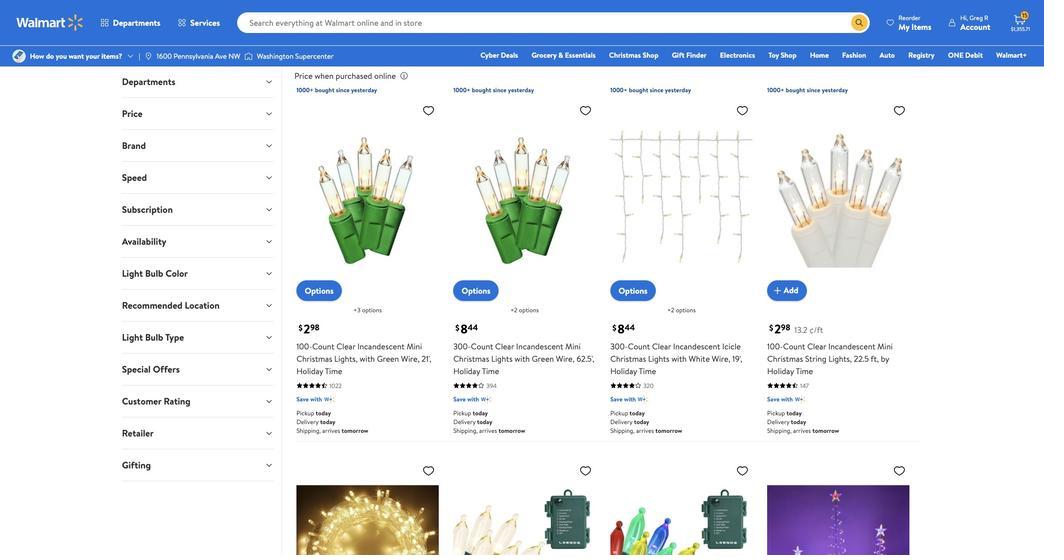 Task type: vqa. For each thing, say whether or not it's contained in the screenshot.
"Details"
no



Task type: describe. For each thing, give the bounding box(es) containing it.
+2 options for green
[[510, 306, 539, 314]]

light bulb color button
[[114, 258, 281, 289]]

4 delivery from the left
[[767, 417, 790, 426]]

delivery for 300-count clear incandescent mini christmas lights with green wire, 62.5', holiday time
[[453, 417, 476, 426]]

options link for 300-count clear incandescent mini christmas lights with green wire, 62.5', holiday time
[[453, 280, 499, 301]]

Search search field
[[237, 12, 870, 33]]

1000+ bought since yesterday for 100-count clear incandescent mini christmas lights, with green wire, 21', holiday time
[[296, 86, 377, 94]]

your
[[86, 51, 100, 61]]

finder
[[686, 50, 707, 60]]

1000+ for 300-count clear incandescent icicle christmas lights with white wire, 19', holiday time
[[610, 86, 627, 94]]

walmart image
[[16, 14, 84, 31]]

subscription
[[122, 203, 173, 216]]

ave
[[215, 51, 227, 61]]

bulb
[[830, 8, 846, 19]]

icicle
[[722, 341, 741, 352]]

christmas shop
[[609, 50, 659, 60]]

christmas inside 100-count clear incandescent mini christmas lights, with green wire, 21', holiday time
[[296, 353, 332, 364]]

incandescent lights
[[868, 0, 915, 19]]

ft,
[[871, 353, 879, 364]]

debit
[[965, 50, 983, 60]]

lights for c7 christmas lights
[[572, 8, 592, 19]]

by inside christmas lights by color
[[774, 8, 782, 19]]

type
[[165, 331, 184, 344]]

rating
[[164, 395, 190, 408]]

yescom set of 3 led christmas spiral light kit with battery 6ft 4ft 3ft indoor outdoor garden party rgby image
[[767, 460, 910, 555]]

holiday inside holiday time lights
[[188, 0, 215, 11]]

time inside holiday time lights
[[216, 0, 234, 11]]

options for 300-count clear incandescent mini christmas lights with green wire, 62.5', holiday time
[[462, 285, 491, 296]]

reorder
[[899, 13, 921, 22]]

100- inside 100-count clear incandescent mini christmas lights, with green wire, 21', holiday time
[[296, 341, 312, 352]]

time for 300-count clear incandescent mini christmas lights with green wire, 62.5', holiday time
[[482, 365, 499, 377]]

with inside 100-count clear incandescent mini christmas lights, with green wire, 21', holiday time
[[360, 353, 375, 364]]

christmas inside 'christmas garland lights'
[[502, 0, 538, 11]]

grocery
[[532, 50, 557, 60]]

christmas mini bulb light
[[811, 0, 847, 27]]

100-count clear incandescent mini christmas lights, with green wire, 21', holiday time
[[296, 341, 431, 377]]

online
[[374, 70, 396, 82]]

retailer tab
[[114, 418, 281, 449]]

hi, greg r account
[[960, 13, 991, 32]]

solar christmas lights link
[[369, 0, 423, 28]]

when
[[315, 70, 334, 82]]

8 for 300-count clear incandescent icicle christmas lights with white wire, 19', holiday time
[[618, 320, 625, 338]]

c7 christmas lights link
[[555, 0, 609, 20]]

19',
[[732, 353, 742, 364]]

light
[[821, 16, 837, 27]]

loende christmas lights, 50 led battery operated string lights 18ft mini string lights, indoor outdoor patio party christmas decor, warm white image
[[453, 460, 596, 555]]

lights inside the incandescent lights
[[882, 8, 901, 19]]

lights, inside 100-count clear incandescent mini christmas lights, with green wire, 21', holiday time
[[334, 353, 358, 364]]

4 1000+ from the left
[[767, 86, 784, 94]]

price tab
[[114, 98, 281, 129]]

300-count clear incandescent icicle christmas lights with white wire, 19', holiday time image
[[610, 100, 753, 293]]

gifting
[[122, 459, 151, 472]]

r
[[984, 13, 988, 22]]

light bulb color
[[122, 267, 188, 280]]

cyber deals link
[[476, 49, 523, 61]]

green for 2
[[377, 353, 399, 364]]

special
[[122, 363, 151, 376]]

subscription button
[[114, 194, 281, 225]]

nw
[[229, 51, 240, 61]]

christmas shop link
[[604, 49, 663, 61]]

lights for holiday time lights
[[201, 8, 220, 19]]

yesterday for 300-count clear incandescent icicle christmas lights with white wire, 19', holiday time
[[665, 86, 691, 94]]

with inside 300-count clear incandescent mini christmas lights with green wire, 62.5', holiday time
[[515, 353, 530, 364]]

|
[[139, 51, 140, 61]]

walmart+
[[996, 50, 1027, 60]]

lights for solar christmas lights
[[387, 16, 406, 27]]

1022
[[329, 381, 342, 390]]

search icon image
[[855, 19, 864, 27]]

do
[[46, 51, 54, 61]]

15
[[1022, 11, 1028, 20]]

arrives for 100-count clear incandescent mini christmas lights, with green wire, 21', holiday time
[[322, 426, 340, 435]]

location
[[185, 299, 220, 312]]

grocery & essentials
[[532, 50, 596, 60]]

time for 100-count clear incandescent mini christmas lights, with green wire, 21', holiday time
[[325, 365, 342, 377]]

1000+ for 100-count clear incandescent mini christmas lights, with green wire, 21', holiday time
[[296, 86, 314, 94]]

string
[[805, 353, 827, 364]]

4 pickup from the left
[[767, 409, 785, 417]]

bulb for type
[[145, 331, 163, 344]]

brand tab
[[114, 130, 281, 161]]

$ 2 98 13.2 ¢/ft 100-count clear incandescent mini christmas string lights, 22.5 ft, by holiday time
[[767, 320, 893, 377]]

brand button
[[114, 130, 281, 161]]

wire, for 19',
[[712, 353, 730, 364]]

time inside $ 2 98 13.2 ¢/ft 100-count clear incandescent mini christmas string lights, 22.5 ft, by holiday time
[[796, 365, 813, 377]]

c7 christmas lights
[[558, 0, 606, 19]]

trees
[[263, 8, 282, 19]]

christmas inside c7 christmas lights
[[570, 0, 606, 11]]

4 1000+ bought since yesterday from the left
[[767, 86, 848, 94]]

$ for 300-count clear incandescent icicle christmas lights with white wire, 19', holiday time
[[612, 322, 616, 334]]

 image for 1600
[[144, 52, 153, 60]]

1000+ for 300-count clear incandescent mini christmas lights with green wire, 62.5', holiday time
[[453, 86, 470, 94]]

delivery for 100-count clear incandescent mini christmas lights, with green wire, 21', holiday time
[[296, 417, 319, 426]]

toy shop link
[[764, 49, 801, 61]]

300- for 300-count clear incandescent icicle christmas lights with white wire, 19', holiday time
[[610, 341, 628, 352]]

count for 300-count clear incandescent mini christmas lights with green wire, 62.5', holiday time
[[471, 341, 493, 352]]

pennsylvania
[[173, 51, 213, 61]]

lights for christmas string lights
[[955, 8, 974, 19]]

holiday inside 300-count clear incandescent mini christmas lights with green wire, 62.5', holiday time
[[453, 365, 480, 377]]

light for light bulb type
[[122, 331, 143, 344]]

monday
[[349, 49, 384, 62]]

cyber deals
[[480, 50, 518, 60]]

availability
[[122, 235, 166, 248]]

pickup today delivery today shipping, arrives tomorrow for 100-count clear incandescent mini christmas lights, with green wire, 21', holiday time
[[296, 409, 368, 435]]

gifting tab
[[114, 450, 281, 481]]

departments inside tab
[[122, 75, 175, 88]]

solar
[[387, 0, 405, 11]]

lights for led christmas lights
[[325, 16, 344, 27]]

shipping, for 100-count clear incandescent mini christmas lights, with green wire, 21', holiday time
[[296, 426, 321, 435]]

auto
[[880, 50, 895, 60]]

christmas trees link
[[246, 0, 299, 20]]

0 vertical spatial departments
[[113, 17, 160, 28]]

save with for 300-count clear incandescent mini christmas lights with green wire, 62.5', holiday time
[[453, 395, 479, 404]]

solar christmas lights
[[378, 0, 414, 27]]

subscription tab
[[114, 194, 281, 225]]

registry
[[908, 50, 935, 60]]

christmas décor shop
[[129, 0, 168, 19]]

lights for 300-count clear incandescent icicle christmas lights with white wire, 19', holiday time
[[648, 353, 670, 364]]

4 save from the left
[[767, 395, 780, 404]]

price for price
[[122, 107, 143, 120]]

pickup for 300-count clear incandescent mini christmas lights with green wire, 62.5', holiday time
[[453, 409, 471, 417]]

gift
[[672, 50, 685, 60]]

4 pickup today delivery today shipping, arrives tomorrow from the left
[[767, 409, 839, 435]]

light bulb type tab
[[114, 322, 281, 353]]

shop for christmas shop
[[643, 50, 659, 60]]

clear for 300-count clear incandescent icicle christmas lights with white wire, 19', holiday time
[[652, 341, 671, 352]]

pickup today delivery today shipping, arrives tomorrow for 300-count clear incandescent mini christmas lights with green wire, 62.5', holiday time
[[453, 409, 525, 435]]

 image for how
[[12, 49, 26, 63]]

2023
[[529, 49, 551, 62]]

washington supercenter
[[257, 51, 334, 61]]

0 vertical spatial departments button
[[92, 10, 169, 35]]

lights inside projection lights
[[696, 8, 715, 19]]

save with for 300-count clear incandescent icicle christmas lights with white wire, 19', holiday time
[[610, 395, 636, 404]]

retailer button
[[114, 418, 281, 449]]

white
[[689, 353, 710, 364]]

$ for 100-count clear incandescent mini christmas lights, with green wire, 21', holiday time
[[298, 322, 303, 334]]

4 since from the left
[[807, 86, 820, 94]]

¢/ft
[[809, 324, 823, 336]]

speed button
[[114, 162, 281, 193]]

lights inside christmas lights by color
[[753, 8, 772, 19]]

4 save with from the left
[[767, 395, 793, 404]]

21',
[[422, 353, 431, 364]]

holiday inside $ 2 98 13.2 ¢/ft 100-count clear incandescent mini christmas string lights, 22.5 ft, by holiday time
[[767, 365, 794, 377]]

projection lights link
[[679, 0, 732, 20]]

christmas garland lights link
[[493, 0, 547, 20]]

add to favorites list, 300-count clear incandescent icicle christmas lights with white wire, 19', holiday time image
[[736, 104, 749, 117]]

shipping, for 300-count clear incandescent icicle christmas lights with white wire, 19', holiday time
[[610, 426, 635, 435]]

customer rating button
[[114, 386, 281, 417]]

0 horizontal spatial shop
[[294, 49, 317, 62]]

green for 8
[[532, 353, 554, 364]]

save for 300-count clear incandescent mini christmas lights with green wire, 62.5', holiday time
[[453, 395, 466, 404]]

add to favorites list, loende christmas lights, 50 led battery operated string lights 18ft mini string lights, indoor outdoor patio party christmas decor, warm white image
[[579, 464, 592, 477]]

+3 options
[[353, 306, 382, 314]]

toy
[[769, 50, 779, 60]]

led christmas lights
[[316, 0, 352, 27]]

2 for $ 2 98 13.2 ¢/ft 100-count clear incandescent mini christmas string lights, 22.5 ft, by holiday time
[[774, 320, 781, 338]]

fashion link
[[838, 49, 871, 61]]

options for 300-count clear incandescent icicle christmas lights with white wire, 19', holiday time
[[619, 285, 648, 296]]

how
[[30, 51, 44, 61]]

christmas lights by color link
[[741, 0, 794, 28]]

mini for 8
[[565, 341, 581, 352]]

holiday inside 100-count clear incandescent mini christmas lights, with green wire, 21', holiday time
[[296, 365, 323, 377]]

4 arrives from the left
[[793, 426, 811, 435]]

62.5',
[[577, 353, 594, 364]]

availability button
[[114, 226, 281, 257]]

color
[[165, 267, 188, 280]]

incandescent inside incandescent lights link
[[868, 0, 915, 11]]

yesterday for 100-count clear incandescent mini christmas lights, with green wire, 21', holiday time
[[351, 86, 377, 94]]

tomorrow for 300-count clear incandescent mini christmas lights with green wire, 62.5', holiday time
[[499, 426, 525, 435]]

customer
[[122, 395, 161, 408]]

shipping, for 300-count clear incandescent mini christmas lights with green wire, 62.5', holiday time
[[453, 426, 478, 435]]

(1000+)
[[553, 51, 581, 62]]

$ 8 44 for 300-count clear incandescent mini christmas lights with green wire, 62.5', holiday time
[[455, 320, 478, 338]]

$ 2 98
[[298, 320, 320, 338]]

christmas inside $ 2 98 13.2 ¢/ft 100-count clear incandescent mini christmas string lights, 22.5 ft, by holiday time
[[767, 353, 803, 364]]

lights for christmas garland lights
[[525, 8, 544, 19]]

christmas inside christmas string lights
[[935, 0, 971, 11]]

lights down the garland
[[471, 49, 499, 62]]

bought for 300-count clear incandescent icicle christmas lights with white wire, 19', holiday time
[[629, 86, 648, 94]]

add to favorites list, twinkle star 66ft 200 led indoor string lights warm white, plug in string lights 8 modes waterproof for outdoor christmas wedding party bedroom image
[[422, 464, 435, 477]]

led christmas lights link
[[308, 0, 361, 28]]

shop for toy shop
[[781, 50, 797, 60]]

lights, inside $ 2 98 13.2 ¢/ft 100-count clear incandescent mini christmas string lights, 22.5 ft, by holiday time
[[829, 353, 852, 364]]

add to cart image
[[771, 284, 784, 297]]

light for light bulb color
[[122, 267, 143, 280]]

recommended location
[[122, 299, 220, 312]]



Task type: locate. For each thing, give the bounding box(es) containing it.
3 mini from the left
[[878, 341, 893, 352]]

walmart plus image for 13.2 ¢/ft
[[795, 394, 805, 405]]

count up 394
[[471, 341, 493, 352]]

walmart plus image for 2
[[324, 394, 334, 405]]

lights, left 22.5
[[829, 353, 852, 364]]

color
[[758, 16, 777, 27]]

1 2 from the left
[[304, 320, 310, 338]]

led
[[327, 0, 342, 11]]

green left 21',
[[377, 353, 399, 364]]

+2 for white
[[667, 306, 674, 314]]

light bulb type button
[[114, 322, 281, 353]]

christmas string lights link
[[926, 0, 980, 20]]

2 shipping, from the left
[[453, 426, 478, 435]]

add to favorites list, loende multi-color mini 50 led battery operated string lights christmas holiday lighting, 18' image
[[736, 464, 749, 477]]

0 horizontal spatial walmart plus image
[[324, 394, 334, 405]]

arrives for 300-count clear incandescent icicle christmas lights with white wire, 19', holiday time
[[636, 426, 654, 435]]

1000+ down the toy
[[767, 86, 784, 94]]

bulb left the color
[[145, 267, 163, 280]]

2 save from the left
[[453, 395, 466, 404]]

count inside 300-count clear incandescent mini christmas lights with green wire, 62.5', holiday time
[[471, 341, 493, 352]]

bulb left type at the bottom left of page
[[145, 331, 163, 344]]

2 walmart plus image from the left
[[638, 394, 648, 405]]

wire, left 62.5',
[[556, 353, 575, 364]]

2 bulb from the top
[[145, 331, 163, 344]]

$ inside $ 2 98
[[298, 322, 303, 334]]

count down $ 2 98
[[312, 341, 334, 352]]

0 horizontal spatial options
[[305, 285, 334, 296]]

loende multi-color mini 50 led battery operated string lights christmas holiday lighting, 18' image
[[610, 460, 753, 555]]

98 inside $ 2 98
[[310, 322, 320, 333]]

1 pickup today delivery today shipping, arrives tomorrow from the left
[[296, 409, 368, 435]]

departments button up "|"
[[92, 10, 169, 35]]

arrives down 147
[[793, 426, 811, 435]]

1 horizontal spatial mini
[[565, 341, 581, 352]]

incandescent inside 100-count clear incandescent mini christmas lights, with green wire, 21', holiday time
[[357, 341, 405, 352]]

since down christmas shop link
[[650, 86, 664, 94]]

0 vertical spatial by
[[774, 8, 782, 19]]

incandescent inside 300-count clear incandescent icicle christmas lights with white wire, 19', holiday time
[[673, 341, 720, 352]]

1000+ down christmas shop
[[610, 86, 627, 94]]

100- down $ 2 98
[[296, 341, 312, 352]]

add to favorites list, 100-count clear incandescent mini christmas string lights, 22.5 ft, by holiday time image
[[893, 104, 906, 117]]

options right the +3
[[362, 306, 382, 314]]

incandescent for 100-count clear incandescent mini christmas lights, with green wire, 21', holiday time
[[357, 341, 405, 352]]

cyber up when
[[319, 49, 346, 62]]

1 $ 8 44 from the left
[[455, 320, 478, 338]]

2 yesterday from the left
[[508, 86, 534, 94]]

2 horizontal spatial mini
[[878, 341, 893, 352]]

2 arrives from the left
[[479, 426, 497, 435]]

toy shop
[[769, 50, 797, 60]]

1 options link from the left
[[296, 280, 342, 301]]

save for 100-count clear incandescent mini christmas lights, with green wire, 21', holiday time
[[296, 395, 309, 404]]

time up the 320 on the right of page
[[639, 365, 656, 377]]

4 count from the left
[[783, 341, 805, 352]]

1 1000+ from the left
[[296, 86, 314, 94]]

1 100- from the left
[[296, 341, 312, 352]]

$
[[298, 322, 303, 334], [455, 322, 460, 334], [612, 322, 616, 334], [769, 322, 773, 334]]

christmas garland lights
[[496, 0, 544, 19]]

1 mini from the left
[[407, 341, 422, 352]]

save with for 100-count clear incandescent mini christmas lights, with green wire, 21', holiday time
[[296, 395, 322, 404]]

1 horizontal spatial lights,
[[829, 353, 852, 364]]

yesterday down 'home' link
[[822, 86, 848, 94]]

clear up string
[[807, 341, 826, 352]]

count inside $ 2 98 13.2 ¢/ft 100-count clear incandescent mini christmas string lights, 22.5 ft, by holiday time
[[783, 341, 805, 352]]

since
[[336, 86, 350, 94], [493, 86, 507, 94], [650, 86, 664, 94], [807, 86, 820, 94]]

$ inside $ 2 98 13.2 ¢/ft 100-count clear incandescent mini christmas string lights, 22.5 ft, by holiday time
[[769, 322, 773, 334]]

count for 300-count clear incandescent icicle christmas lights with white wire, 19', holiday time
[[628, 341, 650, 352]]

0 horizontal spatial 44
[[468, 322, 478, 333]]

gifting button
[[114, 450, 281, 481]]

departments tab
[[114, 66, 281, 97]]

time up 1022
[[325, 365, 342, 377]]

3 pickup from the left
[[610, 409, 628, 417]]

1000+
[[296, 86, 314, 94], [453, 86, 470, 94], [610, 86, 627, 94], [767, 86, 784, 94]]

0 horizontal spatial lights,
[[334, 353, 358, 364]]

3 save with from the left
[[610, 395, 636, 404]]

2 green from the left
[[532, 353, 554, 364]]

lights
[[471, 49, 499, 62], [491, 353, 513, 364], [648, 353, 670, 364]]

0 vertical spatial price
[[294, 70, 313, 82]]

since down cyber deals
[[493, 86, 507, 94]]

1 300- from the left
[[453, 341, 471, 352]]

1 walmart plus image from the left
[[481, 394, 491, 405]]

arrives for 300-count clear incandescent mini christmas lights with green wire, 62.5', holiday time
[[479, 426, 497, 435]]

2 horizontal spatial wire,
[[712, 353, 730, 364]]

22.5
[[854, 353, 869, 364]]

clear for 300-count clear incandescent mini christmas lights with green wire, 62.5', holiday time
[[495, 341, 514, 352]]

0 horizontal spatial wire,
[[401, 353, 420, 364]]

0 horizontal spatial options
[[362, 306, 382, 314]]

1 horizontal spatial 100-
[[767, 341, 783, 352]]

lights up 394
[[491, 353, 513, 364]]

shop up when
[[294, 49, 317, 62]]

1 horizontal spatial options
[[462, 285, 491, 296]]

$ 8 44 for 300-count clear incandescent icicle christmas lights with white wire, 19', holiday time
[[612, 320, 635, 338]]

2 save with from the left
[[453, 395, 479, 404]]

reorder my items
[[899, 13, 932, 32]]

bulb for color
[[145, 267, 163, 280]]

one debit link
[[943, 49, 988, 61]]

yesterday down purchased at the left of page
[[351, 86, 377, 94]]

300-count clear incandescent mini christmas lights with green wire, 62.5', holiday time image
[[453, 100, 596, 293]]

1 shipping, from the left
[[296, 426, 321, 435]]

1 save from the left
[[296, 395, 309, 404]]

1 save with from the left
[[296, 395, 322, 404]]

holiday time lights link
[[184, 0, 237, 20]]

300-count clear incandescent mini christmas lights with green wire, 62.5', holiday time
[[453, 341, 594, 377]]

departments button down 1600 pennsylvania ave nw
[[114, 66, 281, 97]]

2 98 from the left
[[781, 322, 790, 333]]

you
[[56, 51, 67, 61]]

3 bought from the left
[[629, 86, 648, 94]]

1 98 from the left
[[310, 322, 320, 333]]

bulb inside light bulb color dropdown button
[[145, 267, 163, 280]]

98
[[310, 322, 320, 333], [781, 322, 790, 333]]

2 inside $ 2 98 13.2 ¢/ft 100-count clear incandescent mini christmas string lights, 22.5 ft, by holiday time
[[774, 320, 781, 338]]

shop
[[294, 49, 317, 62], [643, 50, 659, 60], [781, 50, 797, 60]]

bought down cyber deals
[[472, 86, 491, 94]]

clear inside 100-count clear incandescent mini christmas lights, with green wire, 21', holiday time
[[336, 341, 355, 352]]

3 since from the left
[[650, 86, 664, 94]]

1000+ bought since yesterday down 'home' at the top of page
[[767, 86, 848, 94]]

2 options link from the left
[[453, 280, 499, 301]]

wire, for 62.5',
[[556, 353, 575, 364]]

3 wire, from the left
[[712, 353, 730, 364]]

mini
[[407, 341, 422, 352], [565, 341, 581, 352], [878, 341, 893, 352]]

by inside $ 2 98 13.2 ¢/ft 100-count clear incandescent mini christmas string lights, 22.5 ft, by holiday time
[[881, 353, 889, 364]]

delivery for 300-count clear incandescent icicle christmas lights with white wire, 19', holiday time
[[610, 417, 633, 426]]

hi,
[[960, 13, 968, 22]]

1 vertical spatial light
[[122, 331, 143, 344]]

1 yesterday from the left
[[351, 86, 377, 94]]

1600
[[157, 51, 172, 61]]

147
[[800, 381, 809, 390]]

mini for 2
[[407, 341, 422, 352]]

wire, left 21',
[[401, 353, 420, 364]]

1000+ bought since yesterday down christmas shop link
[[610, 86, 691, 94]]

2 since from the left
[[493, 86, 507, 94]]

1 horizontal spatial cyber
[[480, 50, 499, 60]]

christmas
[[131, 0, 167, 11], [255, 0, 290, 11], [502, 0, 538, 11], [570, 0, 606, 11], [632, 0, 668, 11], [750, 0, 785, 11], [811, 0, 847, 11], [935, 0, 971, 11], [316, 8, 352, 19], [378, 8, 414, 19], [423, 49, 469, 62], [609, 50, 641, 60], [296, 353, 332, 364], [453, 353, 489, 364], [610, 353, 646, 364], [767, 353, 803, 364]]

1 since from the left
[[336, 86, 350, 94]]

christmas inside c9 christmas lights
[[632, 0, 668, 11]]

1 vertical spatial by
[[881, 353, 889, 364]]

1 horizontal spatial walmart plus image
[[795, 394, 805, 405]]

1 options from the left
[[305, 285, 334, 296]]

100- inside $ 2 98 13.2 ¢/ft 100-count clear incandescent mini christmas string lights, 22.5 ft, by holiday time
[[767, 341, 783, 352]]

by right ft, on the bottom of the page
[[881, 353, 889, 364]]

2 +2 from the left
[[667, 306, 674, 314]]

clear up 394
[[495, 341, 514, 352]]

1 vertical spatial price
[[122, 107, 143, 120]]

lights inside 300-count clear incandescent icicle christmas lights with white wire, 19', holiday time
[[648, 353, 670, 364]]

bought down christmas shop link
[[629, 86, 648, 94]]

0 horizontal spatial +2 options
[[510, 306, 539, 314]]

4 shipping, from the left
[[767, 426, 792, 435]]

shipping,
[[296, 426, 321, 435], [453, 426, 478, 435], [610, 426, 635, 435], [767, 426, 792, 435]]

lights inside 300-count clear incandescent mini christmas lights with green wire, 62.5', holiday time
[[491, 353, 513, 364]]

lights inside c7 christmas lights
[[572, 8, 592, 19]]

departments down "|"
[[122, 75, 175, 88]]

décor
[[129, 8, 150, 19]]

44 for 300-count clear incandescent mini christmas lights with green wire, 62.5', holiday time
[[468, 322, 478, 333]]

items?
[[101, 51, 122, 61]]

price up brand
[[122, 107, 143, 120]]

holiday inside 300-count clear incandescent icicle christmas lights with white wire, 19', holiday time
[[610, 365, 637, 377]]

options link for 300-count clear incandescent icicle christmas lights with white wire, 19', holiday time
[[610, 280, 656, 301]]

3 tomorrow from the left
[[656, 426, 682, 435]]

purchased
[[336, 70, 372, 82]]

price button
[[114, 98, 281, 129]]

incandescent inside 300-count clear incandescent mini christmas lights with green wire, 62.5', holiday time
[[516, 341, 563, 352]]

incandescent for 300-count clear incandescent mini christmas lights with green wire, 62.5', holiday time
[[516, 341, 563, 352]]

christmas lights by color
[[750, 0, 785, 27]]

4 $ from the left
[[769, 322, 773, 334]]

count up the 320 on the right of page
[[628, 341, 650, 352]]

walmart plus image down 1022
[[324, 394, 334, 405]]

1 vertical spatial departments button
[[114, 66, 281, 97]]

+2
[[510, 306, 517, 314], [667, 306, 674, 314]]

1 delivery from the left
[[296, 417, 319, 426]]

2 bought from the left
[[472, 86, 491, 94]]

wire, inside 300-count clear incandescent mini christmas lights with green wire, 62.5', holiday time
[[556, 353, 575, 364]]

3 clear from the left
[[652, 341, 671, 352]]

customer rating tab
[[114, 386, 281, 417]]

christmas décor shop link
[[122, 0, 176, 20]]

0 horizontal spatial $ 8 44
[[455, 320, 478, 338]]

0 horizontal spatial mini
[[407, 341, 422, 352]]

0 horizontal spatial  image
[[12, 49, 26, 63]]

2 light from the top
[[122, 331, 143, 344]]

add to favorites list, yescom set of 3 led christmas spiral light kit with battery 6ft 4ft 3ft indoor outdoor garden party rgby image
[[893, 464, 906, 477]]

$ for 300-count clear incandescent mini christmas lights with green wire, 62.5', holiday time
[[455, 322, 460, 334]]

services
[[190, 17, 220, 28]]

christmas inside 300-count clear incandescent icicle christmas lights with white wire, 19', holiday time
[[610, 353, 646, 364]]

3 options from the left
[[676, 306, 696, 314]]

1 horizontal spatial options link
[[453, 280, 499, 301]]

save for 300-count clear incandescent icicle christmas lights with white wire, 19', holiday time
[[610, 395, 623, 404]]

recommended
[[122, 299, 183, 312]]

twinkle star 66ft 200 led indoor string lights warm white, plug in string lights 8 modes waterproof for outdoor christmas wedding party bedroom image
[[296, 460, 439, 555]]

shop cyber monday holiday christmas lights deals 2023 (1000+)
[[294, 49, 581, 62]]

walmart plus image
[[481, 394, 491, 405], [795, 394, 805, 405]]

2 $ from the left
[[455, 322, 460, 334]]

8 for 300-count clear incandescent mini christmas lights with green wire, 62.5', holiday time
[[461, 320, 468, 338]]

legal information image
[[400, 72, 408, 80]]

special offers
[[122, 363, 180, 376]]

300-
[[453, 341, 471, 352], [610, 341, 628, 352]]

4 yesterday from the left
[[822, 86, 848, 94]]

0 vertical spatial bulb
[[145, 267, 163, 280]]

394
[[486, 381, 497, 390]]

+2 options for white
[[667, 306, 696, 314]]

since down 'home' at the top of page
[[807, 86, 820, 94]]

speed tab
[[114, 162, 281, 193]]

pickup today delivery today shipping, arrives tomorrow down 394
[[453, 409, 525, 435]]

count down 13.2
[[783, 341, 805, 352]]

pickup for 300-count clear incandescent icicle christmas lights with white wire, 19', holiday time
[[610, 409, 628, 417]]

2 lights, from the left
[[829, 353, 852, 364]]

by up the toy
[[774, 8, 782, 19]]

time inside 300-count clear incandescent mini christmas lights with green wire, 62.5', holiday time
[[482, 365, 499, 377]]

1 vertical spatial bulb
[[145, 331, 163, 344]]

300- inside 300-count clear incandescent icicle christmas lights with white wire, 19', holiday time
[[610, 341, 628, 352]]

4 clear from the left
[[807, 341, 826, 352]]

c9 christmas lights link
[[617, 0, 671, 20]]

electronics
[[720, 50, 755, 60]]

2 pickup today delivery today shipping, arrives tomorrow from the left
[[453, 409, 525, 435]]

1 horizontal spatial +2 options
[[667, 306, 696, 314]]

walmart plus image for 8
[[638, 394, 648, 405]]

2 delivery from the left
[[453, 417, 476, 426]]

mini
[[813, 8, 828, 19]]

+2 options
[[510, 306, 539, 314], [667, 306, 696, 314]]

options up 300-count clear incandescent icicle christmas lights with white wire, 19', holiday time
[[676, 306, 696, 314]]

1 horizontal spatial $ 8 44
[[612, 320, 635, 338]]

lights
[[201, 8, 220, 19], [525, 8, 544, 19], [572, 8, 592, 19], [634, 8, 653, 19], [696, 8, 715, 19], [753, 8, 772, 19], [882, 8, 901, 19], [955, 8, 974, 19], [325, 16, 344, 27], [387, 16, 406, 27]]

1 horizontal spatial 2
[[774, 320, 781, 338]]

4 bought from the left
[[786, 86, 805, 94]]

with
[[360, 353, 375, 364], [515, 353, 530, 364], [672, 353, 687, 364], [310, 395, 322, 404], [467, 395, 479, 404], [624, 395, 636, 404], [781, 395, 793, 404]]

44
[[468, 322, 478, 333], [625, 322, 635, 333]]

0 vertical spatial light
[[122, 267, 143, 280]]

2 1000+ bought since yesterday from the left
[[453, 86, 534, 94]]

special offers tab
[[114, 354, 281, 385]]

time up 147
[[796, 365, 813, 377]]

options up 300-count clear incandescent mini christmas lights with green wire, 62.5', holiday time
[[519, 306, 539, 314]]

2 horizontal spatial options link
[[610, 280, 656, 301]]

1 clear from the left
[[336, 341, 355, 352]]

 image
[[12, 49, 26, 63], [245, 51, 253, 61], [144, 52, 153, 60]]

lights inside "led christmas lights"
[[325, 16, 344, 27]]

since for 300-count clear incandescent icicle christmas lights with white wire, 19', holiday time
[[650, 86, 664, 94]]

price for price when purchased online
[[294, 70, 313, 82]]

 image right "nw"
[[245, 51, 253, 61]]

3 save from the left
[[610, 395, 623, 404]]

+2 for green
[[510, 306, 517, 314]]

1 bought from the left
[[315, 86, 334, 94]]

0 horizontal spatial by
[[774, 8, 782, 19]]

yesterday down gift
[[665, 86, 691, 94]]

2 horizontal spatial options
[[619, 285, 648, 296]]

lights inside c9 christmas lights
[[634, 8, 653, 19]]

time up services
[[216, 0, 234, 11]]

add button
[[767, 280, 807, 301]]

$1,355.71
[[1011, 25, 1030, 32]]

walmart plus image
[[324, 394, 334, 405], [638, 394, 648, 405]]

mini inside 100-count clear incandescent mini christmas lights, with green wire, 21', holiday time
[[407, 341, 422, 352]]

1 options from the left
[[362, 306, 382, 314]]

44 for 300-count clear incandescent icicle christmas lights with white wire, 19', holiday time
[[625, 322, 635, 333]]

count inside 100-count clear incandescent mini christmas lights, with green wire, 21', holiday time
[[312, 341, 334, 352]]

cyber down the garland
[[480, 50, 499, 60]]

light up special
[[122, 331, 143, 344]]

since down price when purchased online
[[336, 86, 350, 94]]

since for 300-count clear incandescent mini christmas lights with green wire, 62.5', holiday time
[[493, 86, 507, 94]]

0 horizontal spatial 8
[[461, 320, 468, 338]]

options link for 100-count clear incandescent mini christmas lights, with green wire, 21', holiday time
[[296, 280, 342, 301]]

98 for $ 2 98 13.2 ¢/ft 100-count clear incandescent mini christmas string lights, 22.5 ft, by holiday time
[[781, 322, 790, 333]]

+2 options up 300-count clear incandescent mini christmas lights with green wire, 62.5', holiday time
[[510, 306, 539, 314]]

2 tomorrow from the left
[[499, 426, 525, 435]]

walmart plus image for 8
[[481, 394, 491, 405]]

+2 up 300-count clear incandescent mini christmas lights with green wire, 62.5', holiday time
[[510, 306, 517, 314]]

pickup today delivery today shipping, arrives tomorrow for 300-count clear incandescent icicle christmas lights with white wire, 19', holiday time
[[610, 409, 682, 435]]

time
[[216, 0, 234, 11], [325, 365, 342, 377], [482, 365, 499, 377], [639, 365, 656, 377], [796, 365, 813, 377]]

light bulb color tab
[[114, 258, 281, 289]]

tomorrow for 100-count clear incandescent mini christmas lights, with green wire, 21', holiday time
[[342, 426, 368, 435]]

 image left how
[[12, 49, 26, 63]]

1 bulb from the top
[[145, 267, 163, 280]]

mini up 62.5',
[[565, 341, 581, 352]]

retailer
[[122, 427, 154, 440]]

98 inside $ 2 98 13.2 ¢/ft 100-count clear incandescent mini christmas string lights, 22.5 ft, by holiday time
[[781, 322, 790, 333]]

offers
[[153, 363, 180, 376]]

3 arrives from the left
[[636, 426, 654, 435]]

1 horizontal spatial green
[[532, 353, 554, 364]]

greg
[[969, 13, 983, 22]]

 image for washington
[[245, 51, 253, 61]]

tomorrow
[[342, 426, 368, 435], [499, 426, 525, 435], [656, 426, 682, 435], [812, 426, 839, 435]]

3 shipping, from the left
[[610, 426, 635, 435]]

options for 100-count clear incandescent mini christmas lights, with green wire, 21', holiday time
[[305, 285, 334, 296]]

1 horizontal spatial options
[[519, 306, 539, 314]]

price left when
[[294, 70, 313, 82]]

options for 21',
[[362, 306, 382, 314]]

3 pickup today delivery today shipping, arrives tomorrow from the left
[[610, 409, 682, 435]]

0 horizontal spatial options link
[[296, 280, 342, 301]]

pickup today delivery today shipping, arrives tomorrow down the 320 on the right of page
[[610, 409, 682, 435]]

home link
[[805, 49, 834, 61]]

1000+ bought since yesterday down price when purchased online
[[296, 86, 377, 94]]

speed
[[122, 171, 147, 184]]

incandescent inside $ 2 98 13.2 ¢/ft 100-count clear incandescent mini christmas string lights, 22.5 ft, by holiday time
[[828, 341, 876, 352]]

0 horizontal spatial +2
[[510, 306, 517, 314]]

how do you want your items?
[[30, 51, 122, 61]]

pickup today delivery today shipping, arrives tomorrow down 147
[[767, 409, 839, 435]]

2 1000+ from the left
[[453, 86, 470, 94]]

1 arrives from the left
[[322, 426, 340, 435]]

yesterday down the 2023
[[508, 86, 534, 94]]

300- for 300-count clear incandescent mini christmas lights with green wire, 62.5', holiday time
[[453, 341, 471, 352]]

lights inside holiday time lights
[[201, 8, 220, 19]]

3 yesterday from the left
[[665, 86, 691, 94]]

pickup
[[296, 409, 314, 417], [453, 409, 471, 417], [610, 409, 628, 417], [767, 409, 785, 417]]

2 walmart plus image from the left
[[795, 394, 805, 405]]

2 for $ 2 98
[[304, 320, 310, 338]]

departments up "|"
[[113, 17, 160, 28]]

1 +2 from the left
[[510, 306, 517, 314]]

clear inside $ 2 98 13.2 ¢/ft 100-count clear incandescent mini christmas string lights, 22.5 ft, by holiday time
[[807, 341, 826, 352]]

registry link
[[904, 49, 939, 61]]

1 horizontal spatial shop
[[643, 50, 659, 60]]

3 options link from the left
[[610, 280, 656, 301]]

bulb inside light bulb type dropdown button
[[145, 331, 163, 344]]

lights, up 1022
[[334, 353, 358, 364]]

1 horizontal spatial +2
[[667, 306, 674, 314]]

100-count clear incandescent mini christmas string lights, 22.5 ft, by holiday time image
[[767, 100, 910, 293]]

 image right "|"
[[144, 52, 153, 60]]

lights inside christmas string lights
[[955, 8, 974, 19]]

items
[[912, 21, 932, 32]]

count inside 300-count clear incandescent icicle christmas lights with white wire, 19', holiday time
[[628, 341, 650, 352]]

clear
[[336, 341, 355, 352], [495, 341, 514, 352], [652, 341, 671, 352], [807, 341, 826, 352]]

+2 options up 300-count clear incandescent icicle christmas lights with white wire, 19', holiday time
[[667, 306, 696, 314]]

incandescent for 300-count clear incandescent icicle christmas lights with white wire, 19', holiday time
[[673, 341, 720, 352]]

want
[[69, 51, 84, 61]]

wire, inside 300-count clear incandescent icicle christmas lights with white wire, 19', holiday time
[[712, 353, 730, 364]]

since for 100-count clear incandescent mini christmas lights, with green wire, 21', holiday time
[[336, 86, 350, 94]]

1 8 from the left
[[461, 320, 468, 338]]

green inside 300-count clear incandescent mini christmas lights with green wire, 62.5', holiday time
[[532, 353, 554, 364]]

string
[[932, 8, 953, 19]]

1 count from the left
[[312, 341, 334, 352]]

1000+ down shop cyber monday holiday christmas lights deals 2023 (1000+) in the top of the page
[[453, 86, 470, 94]]

gift finder
[[672, 50, 707, 60]]

3 options from the left
[[619, 285, 648, 296]]

lights inside 'christmas garland lights'
[[525, 8, 544, 19]]

+3
[[353, 306, 361, 314]]

0 horizontal spatial green
[[377, 353, 399, 364]]

christmas trees
[[255, 0, 290, 19]]

1 horizontal spatial 300-
[[610, 341, 628, 352]]

cyber
[[319, 49, 346, 62], [480, 50, 499, 60]]

lights for c9 christmas lights
[[634, 8, 653, 19]]

1 horizontal spatial 8
[[618, 320, 625, 338]]

pickup today delivery today shipping, arrives tomorrow
[[296, 409, 368, 435], [453, 409, 525, 435], [610, 409, 682, 435], [767, 409, 839, 435]]

save
[[296, 395, 309, 404], [453, 395, 466, 404], [610, 395, 623, 404], [767, 395, 780, 404]]

time up 394
[[482, 365, 499, 377]]

1 44 from the left
[[468, 322, 478, 333]]

time for 300-count clear incandescent icicle christmas lights with white wire, 19', holiday time
[[639, 365, 656, 377]]

options for 62.5',
[[519, 306, 539, 314]]

1 pickup from the left
[[296, 409, 314, 417]]

1 vertical spatial departments
[[122, 75, 175, 88]]

1 green from the left
[[377, 353, 399, 364]]

yesterday for 300-count clear incandescent mini christmas lights with green wire, 62.5', holiday time
[[508, 86, 534, 94]]

one
[[948, 50, 964, 60]]

0 horizontal spatial cyber
[[319, 49, 346, 62]]

1 horizontal spatial 98
[[781, 322, 790, 333]]

bought for 300-count clear incandescent mini christmas lights with green wire, 62.5', holiday time
[[472, 86, 491, 94]]

2 mini from the left
[[565, 341, 581, 352]]

pickup today delivery today shipping, arrives tomorrow down 1022
[[296, 409, 368, 435]]

with inside 300-count clear incandescent icicle christmas lights with white wire, 19', holiday time
[[672, 353, 687, 364]]

0 horizontal spatial 2
[[304, 320, 310, 338]]

time inside 300-count clear incandescent icicle christmas lights with white wire, 19', holiday time
[[639, 365, 656, 377]]

1000+ bought since yesterday for 300-count clear incandescent icicle christmas lights with white wire, 19', holiday time
[[610, 86, 691, 94]]

2 horizontal spatial shop
[[781, 50, 797, 60]]

green left 62.5',
[[532, 353, 554, 364]]

3 count from the left
[[628, 341, 650, 352]]

wire, for 21',
[[401, 353, 420, 364]]

price inside dropdown button
[[122, 107, 143, 120]]

0 horizontal spatial price
[[122, 107, 143, 120]]

cyber inside cyber deals link
[[480, 50, 499, 60]]

4 tomorrow from the left
[[812, 426, 839, 435]]

clear inside 300-count clear incandescent mini christmas lights with green wire, 62.5', holiday time
[[495, 341, 514, 352]]

christmas inside the christmas décor shop
[[131, 0, 167, 11]]

tomorrow for 300-count clear incandescent icicle christmas lights with white wire, 19', holiday time
[[656, 426, 682, 435]]

clear down the +3
[[336, 341, 355, 352]]

my
[[899, 21, 910, 32]]

pickup for 100-count clear incandescent mini christmas lights, with green wire, 21', holiday time
[[296, 409, 314, 417]]

0 horizontal spatial 98
[[310, 322, 320, 333]]

1 walmart plus image from the left
[[324, 394, 334, 405]]

2 $ 8 44 from the left
[[612, 320, 635, 338]]

lights up the 320 on the right of page
[[648, 353, 670, 364]]

recommended location tab
[[114, 290, 281, 321]]

1 1000+ bought since yesterday from the left
[[296, 86, 377, 94]]

green inside 100-count clear incandescent mini christmas lights, with green wire, 21', holiday time
[[377, 353, 399, 364]]

2 8 from the left
[[618, 320, 625, 338]]

98 for $ 2 98
[[310, 322, 320, 333]]

holiday
[[188, 0, 215, 11], [387, 49, 421, 62], [296, 365, 323, 377], [453, 365, 480, 377], [610, 365, 637, 377], [767, 365, 794, 377]]

clear for 100-count clear incandescent mini christmas lights, with green wire, 21', holiday time
[[336, 341, 355, 352]]

count for 100-count clear incandescent mini christmas lights, with green wire, 21', holiday time
[[312, 341, 334, 352]]

mini inside $ 2 98 13.2 ¢/ft 100-count clear incandescent mini christmas string lights, 22.5 ft, by holiday time
[[878, 341, 893, 352]]

+2 up 300-count clear incandescent icicle christmas lights with white wire, 19', holiday time
[[667, 306, 674, 314]]

1 +2 options from the left
[[510, 306, 539, 314]]

bought down toy shop link
[[786, 86, 805, 94]]

0 horizontal spatial 100-
[[296, 341, 312, 352]]

christmas inside 300-count clear incandescent mini christmas lights with green wire, 62.5', holiday time
[[453, 353, 489, 364]]

mini up 21',
[[407, 341, 422, 352]]

1 horizontal spatial  image
[[144, 52, 153, 60]]

Walmart Site-Wide search field
[[237, 12, 870, 33]]

3 $ from the left
[[612, 322, 616, 334]]

1 wire, from the left
[[401, 353, 420, 364]]

2 clear from the left
[[495, 341, 514, 352]]

customer rating
[[122, 395, 190, 408]]

arrives down 1022
[[322, 426, 340, 435]]

2 300- from the left
[[610, 341, 628, 352]]

clear up the 320 on the right of page
[[652, 341, 671, 352]]

walmart plus image down 147
[[795, 394, 805, 405]]

2 44 from the left
[[625, 322, 635, 333]]

320
[[643, 381, 654, 390]]

2 horizontal spatial options
[[676, 306, 696, 314]]

bought down when
[[315, 86, 334, 94]]

wire, down icicle
[[712, 353, 730, 364]]

account
[[960, 21, 991, 32]]

300- inside 300-count clear incandescent mini christmas lights with green wire, 62.5', holiday time
[[453, 341, 471, 352]]

bulb
[[145, 267, 163, 280], [145, 331, 163, 344]]

1 $ from the left
[[298, 322, 303, 334]]

2 wire, from the left
[[556, 353, 575, 364]]

time inside 100-count clear incandescent mini christmas lights, with green wire, 21', holiday time
[[325, 365, 342, 377]]

100- right icicle
[[767, 341, 783, 352]]

0 horizontal spatial 300-
[[453, 341, 471, 352]]

bought for 100-count clear incandescent mini christmas lights, with green wire, 21', holiday time
[[315, 86, 334, 94]]

2 count from the left
[[471, 341, 493, 352]]

0 horizontal spatial walmart plus image
[[481, 394, 491, 405]]

add to favorites list, 100-count clear incandescent mini christmas lights, with green wire, 21', holiday time image
[[422, 104, 435, 117]]

count
[[312, 341, 334, 352], [471, 341, 493, 352], [628, 341, 650, 352], [783, 341, 805, 352]]

christmas mini bulb light link
[[803, 0, 856, 28]]

light down the availability
[[122, 267, 143, 280]]

1 horizontal spatial 44
[[625, 322, 635, 333]]

add to favorites list, 300-count clear incandescent mini christmas lights with green wire, 62.5', holiday time image
[[579, 104, 592, 117]]

shop left gift
[[643, 50, 659, 60]]

1000+ bought since yesterday down cyber deals
[[453, 86, 534, 94]]

arrives down 394
[[479, 426, 497, 435]]

wire, inside 100-count clear incandescent mini christmas lights, with green wire, 21', holiday time
[[401, 353, 420, 364]]

clear inside 300-count clear incandescent icicle christmas lights with white wire, 19', holiday time
[[652, 341, 671, 352]]

2 horizontal spatial  image
[[245, 51, 253, 61]]

1 horizontal spatial price
[[294, 70, 313, 82]]

1 horizontal spatial wire,
[[556, 353, 575, 364]]

availability tab
[[114, 226, 281, 257]]

lights inside solar christmas lights
[[387, 16, 406, 27]]

1000+ down supercenter
[[296, 86, 314, 94]]

2 options from the left
[[519, 306, 539, 314]]

arrives down the 320 on the right of page
[[636, 426, 654, 435]]

1 tomorrow from the left
[[342, 426, 368, 435]]

fashion
[[842, 50, 866, 60]]

1 horizontal spatial walmart plus image
[[638, 394, 648, 405]]

walmart plus image down the 320 on the right of page
[[638, 394, 648, 405]]

shop right the toy
[[781, 50, 797, 60]]

100-count clear incandescent mini christmas lights, with green wire, 21', holiday time image
[[296, 100, 439, 293]]

walmart plus image down 394
[[481, 394, 491, 405]]

options for 19',
[[676, 306, 696, 314]]

mini up ft, on the bottom of the page
[[878, 341, 893, 352]]

lights for 300-count clear incandescent mini christmas lights with green wire, 62.5', holiday time
[[491, 353, 513, 364]]

projection lights
[[687, 0, 724, 19]]

1000+ bought since yesterday for 300-count clear incandescent mini christmas lights with green wire, 62.5', holiday time
[[453, 86, 534, 94]]

grocery & essentials link
[[527, 49, 600, 61]]

mini inside 300-count clear incandescent mini christmas lights with green wire, 62.5', holiday time
[[565, 341, 581, 352]]

1 horizontal spatial by
[[881, 353, 889, 364]]

1000+ bought since yesterday
[[296, 86, 377, 94], [453, 86, 534, 94], [610, 86, 691, 94], [767, 86, 848, 94]]

2 100- from the left
[[767, 341, 783, 352]]



